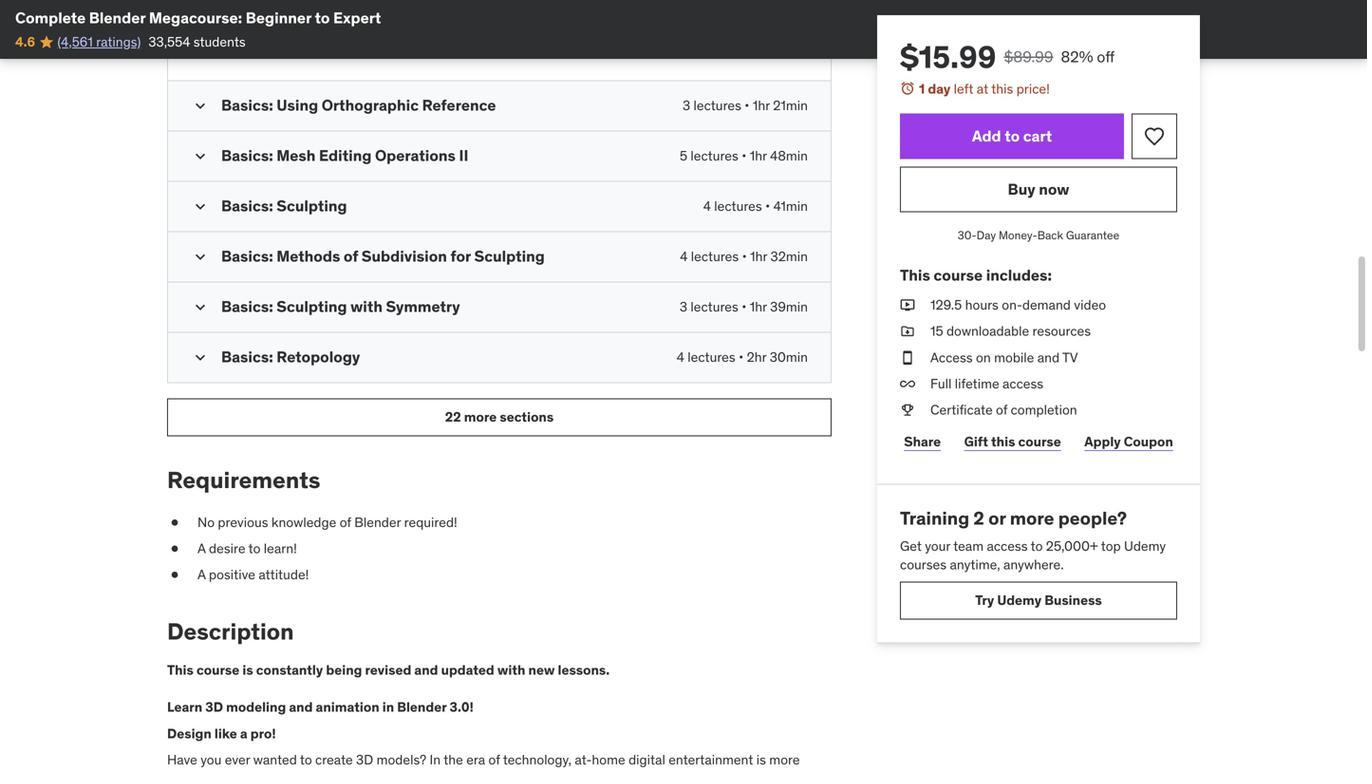 Task type: vqa. For each thing, say whether or not it's contained in the screenshot.
xsmall image
yes



Task type: locate. For each thing, give the bounding box(es) containing it.
cart
[[1024, 126, 1053, 146]]

1 vertical spatial a
[[198, 566, 206, 583]]

1 vertical spatial course
[[1019, 433, 1062, 450]]

0 vertical spatial course
[[934, 265, 983, 285]]

more right 22
[[464, 409, 497, 426]]

the
[[444, 751, 463, 768]]

xsmall image for a desire to learn!
[[167, 540, 182, 558]]

0 horizontal spatial more
[[464, 409, 497, 426]]

1 vertical spatial with
[[498, 662, 526, 679]]

3 basics: from the top
[[221, 196, 273, 216]]

basics: for basics: using orthographic reference
[[221, 96, 273, 115]]

xsmall image left no
[[167, 513, 182, 532]]

top
[[1102, 538, 1122, 555]]

1 small image from the top
[[191, 97, 210, 116]]

business
[[1045, 592, 1103, 609]]

4 for basics: sculpting
[[704, 198, 711, 215]]

1hr for basics: methods of subdivision for sculpting
[[751, 248, 768, 265]]

1 vertical spatial more
[[1010, 507, 1055, 530]]

this left price!
[[992, 80, 1014, 97]]

lessons.
[[558, 662, 610, 679]]

1 vertical spatial 3
[[680, 298, 688, 315]]

a left positive
[[198, 566, 206, 583]]

0 horizontal spatial 3d
[[205, 699, 223, 716]]

price!
[[1017, 80, 1050, 97]]

0 vertical spatial small image
[[191, 248, 210, 267]]

0 horizontal spatial this
[[167, 662, 194, 679]]

course
[[934, 265, 983, 285], [1019, 433, 1062, 450], [197, 662, 240, 679]]

blender up ratings)
[[89, 8, 146, 28]]

3d
[[205, 699, 223, 716], [356, 751, 374, 768]]

2 vertical spatial sculpting
[[277, 297, 347, 316]]

4 left the 2hr
[[677, 349, 685, 366]]

1 vertical spatial 3d
[[356, 751, 374, 768]]

1 horizontal spatial with
[[498, 662, 526, 679]]

2 horizontal spatial more
[[1010, 507, 1055, 530]]

xsmall image left desire
[[167, 540, 182, 558]]

1 basics: from the top
[[221, 96, 273, 115]]

1hr left 32min
[[751, 248, 768, 265]]

• left 21min at the top right of the page
[[745, 97, 750, 114]]

1 horizontal spatial udemy
[[1125, 538, 1167, 555]]

1 vertical spatial udemy
[[998, 592, 1042, 609]]

0 vertical spatial 3
[[683, 97, 691, 114]]

0 vertical spatial a
[[198, 540, 206, 557]]

ever up than
[[225, 751, 250, 768]]

with
[[351, 297, 383, 316], [498, 662, 526, 679]]

showing
[[312, 770, 361, 772]]

with left new
[[498, 662, 526, 679]]

includes:
[[987, 265, 1052, 285]]

more right or
[[1010, 507, 1055, 530]]

like left "a"
[[215, 725, 237, 742]]

to left 'cart'
[[1005, 126, 1020, 146]]

1 horizontal spatial is
[[299, 770, 309, 772]]

4 lectures • 2hr 30min
[[677, 349, 808, 366]]

3d right learn
[[205, 699, 223, 716]]

2 horizontal spatial your
[[925, 538, 951, 555]]

this for this course includes:
[[901, 265, 931, 285]]

course down description
[[197, 662, 240, 679]]

small image for basics: sculpting
[[191, 197, 210, 216]]

1 vertical spatial this
[[992, 433, 1016, 450]]

course for this course includes:
[[934, 265, 983, 285]]

on-
[[1002, 296, 1023, 314]]

0 vertical spatial udemy
[[1125, 538, 1167, 555]]

sculpting up methods
[[277, 196, 347, 216]]

day
[[928, 80, 951, 97]]

is up modeling
[[243, 662, 253, 679]]

2 horizontal spatial course
[[1019, 433, 1062, 450]]

1 vertical spatial this
[[167, 662, 194, 679]]

1 this from the top
[[992, 80, 1014, 97]]

retopology
[[277, 347, 360, 367]]

access down or
[[987, 538, 1028, 555]]

basics: retopology
[[221, 347, 360, 367]]

being
[[326, 662, 362, 679]]

this right gift
[[992, 433, 1016, 450]]

0 vertical spatial this
[[901, 265, 931, 285]]

0 horizontal spatial at
[[673, 770, 685, 772]]

technology,
[[503, 751, 572, 768]]

• left 48min
[[742, 147, 747, 164]]

5
[[680, 147, 688, 164]]

0 vertical spatial is
[[243, 662, 253, 679]]

your down home
[[612, 770, 637, 772]]

access on mobile and tv
[[931, 349, 1079, 366]]

1 horizontal spatial this
[[901, 265, 931, 285]]

2 small image from the top
[[191, 147, 210, 166]]

3 lectures • 1hr 21min
[[683, 97, 808, 114]]

add
[[973, 126, 1002, 146]]

of up maybe
[[489, 751, 500, 768]]

off
[[1098, 47, 1115, 66]]

1 vertical spatial 4
[[680, 248, 688, 265]]

small image
[[191, 97, 210, 116], [191, 147, 210, 166], [191, 197, 210, 216], [191, 348, 210, 367]]

1 vertical spatial access
[[987, 538, 1028, 555]]

3
[[683, 97, 691, 114], [680, 298, 688, 315]]

4 up 3 lectures • 1hr 39min
[[680, 248, 688, 265]]

30-day money-back guarantee
[[958, 228, 1120, 243]]

1 horizontal spatial more
[[770, 751, 800, 768]]

small image
[[191, 248, 210, 267], [191, 298, 210, 317]]

your right making
[[735, 770, 761, 772]]

0 vertical spatial with
[[351, 297, 383, 316]]

xsmall image
[[901, 296, 916, 315], [901, 375, 916, 393], [167, 513, 182, 532], [167, 566, 182, 584]]

lectures up 3 lectures • 1hr 39min
[[691, 248, 739, 265]]

0 horizontal spatial course
[[197, 662, 240, 679]]

3 up 5
[[683, 97, 691, 114]]

5 basics: from the top
[[221, 297, 273, 316]]

more
[[464, 409, 497, 426], [1010, 507, 1055, 530], [770, 751, 800, 768]]

xsmall image left the full
[[901, 375, 916, 393]]

no
[[198, 514, 215, 531]]

is right entertainment
[[757, 751, 767, 768]]

digital
[[629, 751, 666, 768]]

for
[[451, 247, 471, 266]]

xsmall image right 33,554 at left
[[191, 39, 206, 58]]

and
[[1038, 349, 1060, 366], [415, 662, 438, 679], [289, 699, 313, 716], [273, 770, 296, 772]]

slowing.
[[425, 770, 474, 772]]

• left the 2hr
[[739, 349, 744, 366]]

1hr left 21min at the top right of the page
[[753, 97, 770, 114]]

share button
[[901, 423, 946, 461]]

2 vertical spatial course
[[197, 662, 240, 679]]

this
[[992, 80, 1014, 97], [992, 433, 1016, 450]]

1hr left 39min
[[750, 298, 767, 315]]

2 vertical spatial 4
[[677, 349, 685, 366]]

1hr for basics: mesh editing operations ii
[[750, 147, 767, 164]]

your up 'courses'
[[925, 538, 951, 555]]

2 vertical spatial more
[[770, 751, 800, 768]]

2
[[974, 507, 985, 530]]

3 up 4 lectures • 2hr 30min
[[680, 298, 688, 315]]

0 horizontal spatial with
[[351, 297, 383, 316]]

udemy right top
[[1125, 538, 1167, 555]]

more inside 22 more sections 'button'
[[464, 409, 497, 426]]

common
[[254, 39, 308, 57]]

0 vertical spatial 3d
[[205, 699, 223, 716]]

a desire to learn!
[[198, 540, 297, 557]]

and left tv
[[1038, 349, 1060, 366]]

2 horizontal spatial is
[[757, 751, 767, 768]]

a left desire
[[198, 540, 206, 557]]

course down completion
[[1019, 433, 1062, 450]]

small image for basics: using orthographic reference
[[191, 97, 210, 116]]

22 more sections button
[[167, 399, 832, 437]]

to inside training 2 or more people? get your team access to 25,000+ top udemy courses anytime, anywhere.
[[1031, 538, 1043, 555]]

to left create
[[300, 751, 312, 768]]

4 for basics: methods of subdivision for sculpting
[[680, 248, 688, 265]]

0 vertical spatial like
[[215, 725, 237, 742]]

anywhere.
[[1004, 556, 1064, 573]]

1 vertical spatial sculpting
[[475, 247, 545, 266]]

•
[[745, 97, 750, 114], [742, 147, 747, 164], [766, 198, 771, 215], [742, 248, 747, 265], [742, 298, 747, 315], [739, 349, 744, 366]]

1 vertical spatial is
[[757, 751, 767, 768]]

21min
[[773, 97, 808, 114]]

more right entertainment
[[770, 751, 800, 768]]

1 horizontal spatial course
[[934, 265, 983, 285]]

2 vertical spatial is
[[299, 770, 309, 772]]

0 vertical spatial sculpting
[[277, 196, 347, 216]]

sculpting down methods
[[277, 297, 347, 316]]

sculpting right for
[[475, 247, 545, 266]]

reference
[[422, 96, 496, 115]]

lectures up 4 lectures • 2hr 30min
[[691, 298, 739, 315]]

blender left required!
[[355, 514, 401, 531]]

lectures right 5
[[691, 147, 739, 164]]

and down constantly
[[289, 699, 313, 716]]

ever down wanted
[[245, 770, 270, 772]]

1 a from the top
[[198, 540, 206, 557]]

you'd
[[520, 770, 551, 772]]

array
[[221, 6, 253, 23]]

3 small image from the top
[[191, 197, 210, 216]]

• for subdivision
[[742, 248, 747, 265]]

2 basics: from the top
[[221, 146, 273, 165]]

using
[[277, 96, 318, 115]]

• left 32min
[[742, 248, 747, 265]]

most common modifiers: demo
[[221, 39, 412, 57]]

0 vertical spatial this
[[992, 80, 1014, 97]]

buy now button
[[901, 167, 1178, 212]]

6 basics: from the top
[[221, 347, 273, 367]]

orthographic
[[322, 96, 419, 115]]

guarantee
[[1067, 228, 1120, 243]]

like
[[215, 725, 237, 742], [554, 770, 575, 772]]

at right hand
[[673, 770, 685, 772]]

1 horizontal spatial 3d
[[356, 751, 374, 768]]

now
[[1039, 180, 1070, 199]]

and inside design like a pro! have you ever wanted to create 3d models? in the era of technology, at-home digital entertainment is more popular than ever and is showing no sign of slowing. maybe you'd like to try your hand at making your ow
[[273, 770, 296, 772]]

most
[[221, 39, 251, 57]]

certificate
[[931, 401, 993, 418]]

access down the mobile
[[1003, 375, 1044, 392]]

• for operations
[[742, 147, 747, 164]]

animation
[[316, 699, 380, 716]]

lectures for operations
[[691, 147, 739, 164]]

30-
[[958, 228, 977, 243]]

sculpting for basics: sculpting with symmetry
[[277, 297, 347, 316]]

25,000+
[[1047, 538, 1099, 555]]

2 small image from the top
[[191, 298, 210, 317]]

to up most common modifiers: demo
[[315, 8, 330, 28]]

maybe
[[477, 770, 516, 772]]

0 horizontal spatial like
[[215, 725, 237, 742]]

basics:
[[221, 96, 273, 115], [221, 146, 273, 165], [221, 196, 273, 216], [221, 247, 273, 266], [221, 297, 273, 316], [221, 347, 273, 367]]

3d inside design like a pro! have you ever wanted to create 3d models? in the era of technology, at-home digital entertainment is more popular than ever and is showing no sign of slowing. maybe you'd like to try your hand at making your ow
[[356, 751, 374, 768]]

you
[[201, 751, 222, 768]]

1 vertical spatial small image
[[191, 298, 210, 317]]

xsmall image for a
[[167, 566, 182, 584]]

your
[[925, 538, 951, 555], [612, 770, 637, 772], [735, 770, 761, 772]]

blender right in
[[397, 699, 447, 716]]

buy now
[[1008, 180, 1070, 199]]

lectures up 5 lectures • 1hr 48min
[[694, 97, 742, 114]]

basics: for basics: sculpting
[[221, 196, 273, 216]]

udemy right try
[[998, 592, 1042, 609]]

have
[[167, 751, 197, 768]]

129.5 hours on-demand video
[[931, 296, 1107, 314]]

xsmall image up 33,554 students
[[191, 5, 206, 24]]

entertainment
[[669, 751, 754, 768]]

course up 129.5 at right
[[934, 265, 983, 285]]

with down basics: methods of subdivision for sculpting at the top left
[[351, 297, 383, 316]]

xsmall image left 129.5 at right
[[901, 296, 916, 315]]

• left 39min
[[742, 298, 747, 315]]

add to cart button
[[901, 114, 1125, 159]]

82%
[[1062, 47, 1094, 66]]

udemy
[[1125, 538, 1167, 555], [998, 592, 1042, 609]]

and down wanted
[[273, 770, 296, 772]]

4 down 5 lectures • 1hr 48min
[[704, 198, 711, 215]]

xsmall image left the access
[[901, 348, 916, 367]]

of down full lifetime access
[[996, 401, 1008, 418]]

1 horizontal spatial like
[[554, 770, 575, 772]]

xsmall image left 15
[[901, 322, 916, 341]]

1 vertical spatial at
[[673, 770, 685, 772]]

of right methods
[[344, 247, 358, 266]]

sections
[[500, 409, 554, 426]]

xsmall image up share
[[901, 401, 916, 419]]

0 vertical spatial more
[[464, 409, 497, 426]]

1 horizontal spatial at
[[977, 80, 989, 97]]

lifetime
[[955, 375, 1000, 392]]

3d up no
[[356, 751, 374, 768]]

basics: using orthographic reference
[[221, 96, 496, 115]]

2 a from the top
[[198, 566, 206, 583]]

0 vertical spatial access
[[1003, 375, 1044, 392]]

xsmall image for no
[[167, 513, 182, 532]]

new
[[529, 662, 555, 679]]

0 vertical spatial 4
[[704, 198, 711, 215]]

a
[[198, 540, 206, 557], [198, 566, 206, 583]]

4 basics: from the top
[[221, 247, 273, 266]]

more inside training 2 or more people? get your team access to 25,000+ top udemy courses anytime, anywhere.
[[1010, 507, 1055, 530]]

this course is constantly being revised and updated with new lessons.
[[167, 662, 610, 679]]

course for this course is constantly being revised and updated with new lessons.
[[197, 662, 240, 679]]

at right the left
[[977, 80, 989, 97]]

like down technology,
[[554, 770, 575, 772]]

3 for basics: using orthographic reference
[[683, 97, 691, 114]]

small image for basics: sculpting with symmetry
[[191, 298, 210, 317]]

xsmall image left positive
[[167, 566, 182, 584]]

is left showing on the bottom
[[299, 770, 309, 772]]

1 small image from the top
[[191, 248, 210, 267]]

xsmall image
[[191, 5, 206, 24], [191, 39, 206, 58], [901, 322, 916, 341], [901, 348, 916, 367], [901, 401, 916, 419], [167, 540, 182, 558]]

learn!
[[264, 540, 297, 557]]

lectures down 5 lectures • 1hr 48min
[[715, 198, 762, 215]]

to up anywhere.
[[1031, 538, 1043, 555]]

4 small image from the top
[[191, 348, 210, 367]]

this for this course is constantly being revised and updated with new lessons.
[[167, 662, 194, 679]]

0 horizontal spatial udemy
[[998, 592, 1042, 609]]

1 vertical spatial like
[[554, 770, 575, 772]]

1hr left 48min
[[750, 147, 767, 164]]



Task type: describe. For each thing, give the bounding box(es) containing it.
lectures for symmetry
[[691, 298, 739, 315]]

3 for basics: sculpting with symmetry
[[680, 298, 688, 315]]

training 2 or more people? get your team access to 25,000+ top udemy courses anytime, anywhere.
[[901, 507, 1167, 573]]

small image for basics: retopology
[[191, 348, 210, 367]]

people?
[[1059, 507, 1128, 530]]

1 vertical spatial blender
[[355, 514, 401, 531]]

mesh
[[277, 146, 316, 165]]

(4,561 ratings)
[[58, 33, 141, 50]]

48min
[[771, 147, 808, 164]]

previous
[[218, 514, 268, 531]]

• left 41min
[[766, 198, 771, 215]]

hours
[[966, 296, 999, 314]]

3 lectures • 1hr 39min
[[680, 298, 808, 315]]

revised
[[365, 662, 412, 679]]

2 this from the top
[[992, 433, 1016, 450]]

resources
[[1033, 323, 1092, 340]]

hand
[[641, 770, 670, 772]]

to down at-
[[578, 770, 590, 772]]

demand
[[1023, 296, 1071, 314]]

of right knowledge
[[340, 514, 351, 531]]

complete
[[15, 8, 86, 28]]

required!
[[404, 514, 458, 531]]

gift this course
[[965, 433, 1062, 450]]

0 horizontal spatial your
[[612, 770, 637, 772]]

students
[[194, 33, 246, 50]]

1 day left at this price!
[[920, 80, 1050, 97]]

$15.99
[[901, 38, 997, 76]]

attitude!
[[259, 566, 309, 583]]

back
[[1038, 228, 1064, 243]]

your inside training 2 or more people? get your team access to 25,000+ top udemy courses anytime, anywhere.
[[925, 538, 951, 555]]

courses
[[901, 556, 947, 573]]

share
[[905, 433, 942, 450]]

xsmall image for most common modifiers: demo
[[191, 39, 206, 58]]

subdivision
[[362, 247, 447, 266]]

xsmall image for full
[[901, 375, 916, 393]]

and right revised
[[415, 662, 438, 679]]

era
[[467, 751, 486, 768]]

than
[[215, 770, 242, 772]]

lectures for subdivision
[[691, 248, 739, 265]]

editing
[[319, 146, 372, 165]]

sign
[[383, 770, 407, 772]]

to inside button
[[1005, 126, 1020, 146]]

• for reference
[[745, 97, 750, 114]]

beginner
[[246, 8, 312, 28]]

mobile
[[995, 349, 1035, 366]]

1hr for basics: using orthographic reference
[[753, 97, 770, 114]]

positive
[[209, 566, 255, 583]]

0 horizontal spatial is
[[243, 662, 253, 679]]

coupon
[[1124, 433, 1174, 450]]

basics: mesh editing operations ii
[[221, 146, 469, 165]]

$15.99 $89.99 82% off
[[901, 38, 1115, 76]]

udemy inside training 2 or more people? get your team access to 25,000+ top udemy courses anytime, anywhere.
[[1125, 538, 1167, 555]]

small image for basics: methods of subdivision for sculpting
[[191, 248, 210, 267]]

complete blender megacourse: beginner to expert
[[15, 8, 381, 28]]

design
[[167, 725, 212, 742]]

wishlist image
[[1144, 125, 1167, 148]]

sculpting for basics: sculpting
[[277, 196, 347, 216]]

2 vertical spatial blender
[[397, 699, 447, 716]]

33,554
[[148, 33, 190, 50]]

(4,561
[[58, 33, 93, 50]]

basics: sculpting
[[221, 196, 347, 216]]

30min
[[770, 349, 808, 366]]

a positive attitude!
[[198, 566, 309, 583]]

• for symmetry
[[742, 298, 747, 315]]

lectures left the 2hr
[[688, 349, 736, 366]]

41min
[[774, 198, 808, 215]]

on
[[977, 349, 991, 366]]

15 downloadable resources
[[931, 323, 1092, 340]]

symmetry
[[386, 297, 460, 316]]

try
[[976, 592, 995, 609]]

to left learn!
[[249, 540, 261, 557]]

xsmall image for certificate of completion
[[901, 401, 916, 419]]

0 vertical spatial blender
[[89, 8, 146, 28]]

xsmall image for 129.5
[[901, 296, 916, 315]]

4.6
[[15, 33, 35, 50]]

design like a pro! have you ever wanted to create 3d models? in the era of technology, at-home digital entertainment is more popular than ever and is showing no sign of slowing. maybe you'd like to try your hand at making your ow
[[167, 725, 832, 772]]

no
[[364, 770, 379, 772]]

pro!
[[251, 725, 276, 742]]

expert
[[333, 8, 381, 28]]

22
[[445, 409, 461, 426]]

try udemy business link
[[901, 582, 1178, 620]]

this course includes:
[[901, 265, 1052, 285]]

create
[[315, 751, 353, 768]]

try
[[593, 770, 609, 772]]

models?
[[377, 751, 427, 768]]

more inside design like a pro! have you ever wanted to create 3d models? in the era of technology, at-home digital entertainment is more popular than ever and is showing no sign of slowing. maybe you'd like to try your hand at making your ow
[[770, 751, 800, 768]]

desire
[[209, 540, 246, 557]]

32min
[[771, 248, 808, 265]]

1 horizontal spatial your
[[735, 770, 761, 772]]

xsmall image for 15 downloadable resources
[[901, 322, 916, 341]]

team
[[954, 538, 984, 555]]

downloadable
[[947, 323, 1030, 340]]

get
[[901, 538, 922, 555]]

modifiers:
[[311, 39, 370, 57]]

basics: for basics: methods of subdivision for sculpting
[[221, 247, 273, 266]]

access
[[931, 349, 973, 366]]

full lifetime access
[[931, 375, 1044, 392]]

requirements
[[167, 466, 321, 495]]

methods
[[277, 247, 340, 266]]

small image for basics: mesh editing operations ii
[[191, 147, 210, 166]]

xsmall image for access on mobile and tv
[[901, 348, 916, 367]]

megacourse:
[[149, 8, 242, 28]]

demo
[[373, 39, 412, 57]]

anytime,
[[950, 556, 1001, 573]]

basics: for basics: retopology
[[221, 347, 273, 367]]

basics: for basics: mesh editing operations ii
[[221, 146, 273, 165]]

0 vertical spatial at
[[977, 80, 989, 97]]

a for a desire to learn!
[[198, 540, 206, 557]]

1 vertical spatial ever
[[245, 770, 270, 772]]

full
[[931, 375, 952, 392]]

4 for basics: retopology
[[677, 349, 685, 366]]

$89.99
[[1005, 47, 1054, 66]]

4 lectures • 1hr 32min
[[680, 248, 808, 265]]

15
[[931, 323, 944, 340]]

a for a positive attitude!
[[198, 566, 206, 583]]

at inside design like a pro! have you ever wanted to create 3d models? in the era of technology, at-home digital entertainment is more popular than ever and is showing no sign of slowing. maybe you'd like to try your hand at making your ow
[[673, 770, 685, 772]]

access inside training 2 or more people? get your team access to 25,000+ top udemy courses anytime, anywhere.
[[987, 538, 1028, 555]]

0 vertical spatial ever
[[225, 751, 250, 768]]

making
[[688, 770, 732, 772]]

modeling
[[226, 699, 286, 716]]

ii
[[459, 146, 469, 165]]

basics: for basics: sculpting with symmetry
[[221, 297, 273, 316]]

1hr for basics: sculpting with symmetry
[[750, 298, 767, 315]]

left
[[954, 80, 974, 97]]

alarm image
[[901, 81, 916, 96]]

constantly
[[256, 662, 323, 679]]

day
[[977, 228, 997, 243]]

of down models?
[[411, 770, 422, 772]]

lectures for reference
[[694, 97, 742, 114]]



